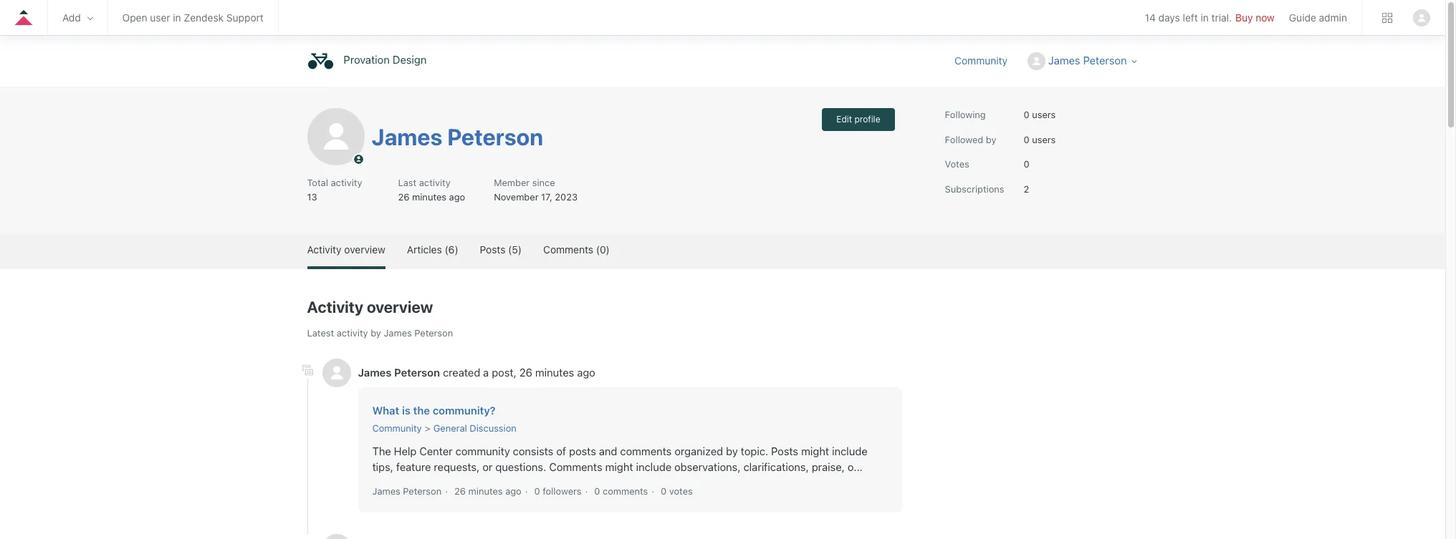 Task type: describe. For each thing, give the bounding box(es) containing it.
open
[[122, 11, 147, 24]]

general discussion link
[[434, 423, 517, 434]]

community
[[456, 445, 510, 458]]

(6)
[[445, 244, 459, 256]]

james peterson inside popup button
[[1049, 54, 1127, 66]]

member since november 17, 2023
[[494, 177, 578, 203]]

activity overview link
[[307, 233, 386, 267]]

days
[[1159, 12, 1181, 24]]

0 horizontal spatial by
[[371, 328, 381, 339]]

provation
[[344, 53, 390, 66]]

by inside the help center community consists of posts and comments organized by topic. posts might include tips, feature requests, or questions. comments might include observations, clarifications, praise, o...
[[726, 445, 738, 458]]

last activity 26 minutes ago
[[398, 177, 465, 203]]

post,
[[492, 367, 517, 379]]

0 horizontal spatial posts
[[480, 244, 506, 256]]

votes
[[669, 486, 693, 497]]

and
[[599, 445, 618, 458]]

total
[[307, 177, 328, 189]]

1 horizontal spatial might
[[802, 445, 830, 458]]

(0)
[[596, 244, 610, 256]]

since
[[533, 177, 555, 189]]

subscriptions
[[945, 183, 1005, 195]]

0 vertical spatial include
[[832, 445, 868, 458]]

general discussion
[[434, 423, 517, 434]]

open user in zendesk support link
[[122, 11, 264, 24]]

following
[[945, 109, 986, 120]]

1 horizontal spatial in
[[1201, 12, 1209, 24]]

17,
[[541, 191, 553, 203]]

or
[[483, 461, 493, 474]]

support
[[226, 11, 264, 24]]

discussion
[[470, 423, 517, 434]]

observations,
[[675, 461, 741, 474]]

latest
[[307, 328, 334, 339]]

add
[[62, 11, 81, 24]]

followed
[[945, 134, 984, 145]]

guide admin link
[[1290, 11, 1348, 24]]

member
[[494, 177, 530, 189]]

ago inside last activity 26 minutes ago
[[449, 191, 465, 203]]

james peterson main content
[[0, 87, 1446, 540]]

posts inside the help center community consists of posts and comments organized by topic. posts might include tips, feature requests, or questions. comments might include observations, clarifications, praise, o...
[[772, 445, 799, 458]]

minutes inside last activity 26 minutes ago
[[412, 191, 447, 203]]

last
[[398, 177, 417, 189]]

26 minutes ago
[[455, 486, 522, 497]]

1 activity from the top
[[307, 244, 342, 256]]

latest activity by james peterson
[[307, 328, 453, 339]]

2 vertical spatial ago
[[506, 486, 522, 497]]

comments inside the help center community consists of posts and comments organized by topic. posts might include tips, feature requests, or questions. comments might include observations, clarifications, praise, o...
[[620, 445, 672, 458]]

zendesk
[[184, 11, 224, 24]]

articles (6) link
[[407, 233, 459, 267]]

articles (6)
[[407, 244, 459, 256]]

0 vertical spatial comments
[[544, 244, 594, 256]]

13
[[307, 191, 317, 203]]

clarifications,
[[744, 461, 809, 474]]

navigation containing add
[[0, 0, 1446, 39]]

users for followed by
[[1033, 134, 1056, 145]]

james inside popup button
[[1049, 54, 1081, 66]]

admin
[[1320, 11, 1348, 24]]

votes
[[945, 158, 970, 170]]

14
[[1145, 12, 1156, 24]]

followers
[[543, 486, 582, 497]]

created
[[443, 367, 481, 379]]

of
[[557, 445, 566, 458]]

topic.
[[741, 445, 769, 458]]

james peterson created a post, 26 minutes ago
[[358, 367, 596, 379]]

posts
[[569, 445, 596, 458]]

provation design
[[344, 53, 427, 66]]

0 comments
[[595, 486, 648, 497]]

is
[[402, 404, 411, 417]]

2 vertical spatial james peterson
[[372, 486, 442, 497]]

design
[[393, 53, 427, 66]]

a
[[483, 367, 489, 379]]

provation design help center home page image
[[307, 48, 334, 75]]

trial.
[[1212, 12, 1232, 24]]

what
[[372, 404, 400, 417]]

14 days left in trial. buy now
[[1145, 12, 1275, 24]]

user avatar image
[[1414, 9, 1431, 26]]

now
[[1256, 12, 1275, 24]]

2 vertical spatial minutes
[[469, 486, 503, 497]]

november
[[494, 191, 539, 203]]

buy now link
[[1236, 12, 1275, 24]]

activity for last activity
[[419, 177, 451, 189]]

edit profile
[[837, 114, 881, 125]]

feature
[[396, 461, 431, 474]]

guide
[[1290, 11, 1317, 24]]

edit
[[837, 114, 853, 125]]

posts (5) link
[[480, 233, 522, 267]]



Task type: vqa. For each thing, say whether or not it's contained in the screenshot.
bottommost by
yes



Task type: locate. For each thing, give the bounding box(es) containing it.
the
[[372, 445, 391, 458]]

by right followed
[[986, 134, 997, 145]]

the help center community consists of posts and comments organized by topic. posts might include tips, feature requests, or questions. comments might include observations, clarifications, praise, o...
[[372, 445, 868, 474]]

0 followers
[[534, 486, 582, 497]]

0 vertical spatial activity overview
[[307, 244, 386, 256]]

1 users from the top
[[1033, 109, 1056, 120]]

community down "is"
[[372, 423, 422, 434]]

2 activity overview from the top
[[307, 298, 433, 317]]

activity inside total activity 13
[[331, 177, 362, 189]]

2 horizontal spatial minutes
[[535, 367, 574, 379]]

1 vertical spatial 26
[[520, 367, 533, 379]]

1 vertical spatial community link
[[372, 423, 422, 434]]

the
[[413, 404, 430, 417]]

1 vertical spatial comments
[[549, 461, 603, 474]]

by right latest
[[371, 328, 381, 339]]

user
[[150, 11, 170, 24]]

by left topic.
[[726, 445, 738, 458]]

1 horizontal spatial include
[[832, 445, 868, 458]]

community link for provation design link
[[955, 53, 1022, 68]]

0 horizontal spatial in
[[173, 11, 181, 24]]

0 vertical spatial minutes
[[412, 191, 447, 203]]

navigation
[[0, 0, 1446, 39]]

0 votes
[[661, 486, 693, 497]]

1 horizontal spatial minutes
[[469, 486, 503, 497]]

might
[[802, 445, 830, 458], [606, 461, 633, 474]]

community for provation design link
[[955, 54, 1008, 66]]

peterson
[[1084, 54, 1127, 66], [448, 123, 544, 150], [415, 328, 453, 339], [394, 367, 440, 379], [403, 486, 442, 497]]

o...
[[848, 461, 863, 474]]

might up praise,
[[802, 445, 830, 458]]

james peterson button
[[1028, 53, 1139, 70]]

1 horizontal spatial 26
[[455, 486, 466, 497]]

in right left
[[1201, 12, 1209, 24]]

2 activity from the top
[[307, 298, 364, 317]]

edit profile button
[[823, 108, 895, 131]]

1 horizontal spatial posts
[[772, 445, 799, 458]]

consists
[[513, 445, 554, 458]]

minutes down the last
[[412, 191, 447, 203]]

ago
[[449, 191, 465, 203], [577, 367, 596, 379], [506, 486, 522, 497]]

james
[[1049, 54, 1081, 66], [372, 123, 443, 150], [384, 328, 412, 339], [358, 367, 392, 379], [372, 486, 401, 497]]

posts
[[480, 244, 506, 256], [772, 445, 799, 458]]

0 users for followed by
[[1024, 134, 1056, 145]]

1 vertical spatial activity
[[307, 298, 364, 317]]

posts up "clarifications," in the right of the page
[[772, 445, 799, 458]]

tips,
[[372, 461, 394, 474]]

community inside james peterson main content
[[372, 423, 422, 434]]

might down and
[[606, 461, 633, 474]]

comments left '(0)'
[[544, 244, 594, 256]]

1 vertical spatial users
[[1033, 134, 1056, 145]]

1 vertical spatial ago
[[577, 367, 596, 379]]

activity down user (james peterson) is a team member icon at the left top of page
[[331, 177, 362, 189]]

0 users down james peterson popup button
[[1024, 109, 1056, 120]]

1 vertical spatial overview
[[367, 298, 433, 317]]

2 vertical spatial 26
[[455, 486, 466, 497]]

add button
[[62, 11, 93, 24]]

1 vertical spatial might
[[606, 461, 633, 474]]

1 vertical spatial community
[[372, 423, 422, 434]]

1 horizontal spatial community
[[955, 54, 1008, 66]]

0 users for following
[[1024, 109, 1056, 120]]

1 horizontal spatial by
[[726, 445, 738, 458]]

2023
[[555, 191, 578, 203]]

in right user
[[173, 11, 181, 24]]

0 vertical spatial activity
[[307, 244, 342, 256]]

general
[[434, 423, 467, 434]]

1 vertical spatial james peterson
[[372, 123, 544, 150]]

users
[[1033, 109, 1056, 120], [1033, 134, 1056, 145]]

26 down requests,
[[455, 486, 466, 497]]

activity overview up latest activity by james peterson
[[307, 298, 433, 317]]

community?
[[433, 404, 496, 417]]

user (james peterson) is a team member image
[[352, 153, 365, 166]]

1 vertical spatial minutes
[[535, 367, 574, 379]]

0 users up 2
[[1024, 134, 1056, 145]]

community
[[955, 54, 1008, 66], [372, 423, 422, 434]]

0 vertical spatial 26
[[398, 191, 410, 203]]

0
[[1024, 109, 1030, 120], [1024, 134, 1030, 145], [1024, 158, 1030, 170], [534, 486, 540, 497], [595, 486, 600, 497], [661, 486, 667, 497]]

1 vertical spatial by
[[371, 328, 381, 339]]

comments (0)
[[544, 244, 610, 256]]

0 vertical spatial might
[[802, 445, 830, 458]]

provation design link
[[307, 48, 434, 75]]

posts (5)
[[480, 244, 522, 256]]

2 horizontal spatial 26
[[520, 367, 533, 379]]

total activity 13
[[307, 177, 362, 203]]

0 vertical spatial users
[[1033, 109, 1056, 120]]

activity overview down total activity 13
[[307, 244, 386, 256]]

26 inside last activity 26 minutes ago
[[398, 191, 410, 203]]

overview up latest activity by james peterson
[[367, 298, 433, 317]]

0 horizontal spatial ago
[[449, 191, 465, 203]]

requests,
[[434, 461, 480, 474]]

questions.
[[496, 461, 547, 474]]

james peterson link
[[372, 123, 544, 150]]

followed by
[[945, 134, 997, 145]]

1 vertical spatial 0 users
[[1024, 134, 1056, 145]]

center
[[420, 445, 453, 458]]

0 horizontal spatial 26
[[398, 191, 410, 203]]

overview
[[344, 244, 386, 256], [367, 298, 433, 317]]

0 vertical spatial comments
[[620, 445, 672, 458]]

posts left '(5)'
[[480, 244, 506, 256]]

include
[[832, 445, 868, 458], [636, 461, 672, 474]]

1 horizontal spatial ago
[[506, 486, 522, 497]]

1 vertical spatial comments
[[603, 486, 648, 497]]

2 users from the top
[[1033, 134, 1056, 145]]

in
[[173, 11, 181, 24], [1201, 12, 1209, 24]]

guide admin
[[1290, 11, 1348, 24]]

comments down posts
[[549, 461, 603, 474]]

minutes right post,
[[535, 367, 574, 379]]

1 activity overview from the top
[[307, 244, 386, 256]]

activity up latest
[[307, 298, 364, 317]]

comments
[[620, 445, 672, 458], [603, 486, 648, 497]]

organized
[[675, 445, 723, 458]]

buy
[[1236, 12, 1254, 24]]

0 horizontal spatial community link
[[372, 423, 422, 434]]

minutes down or
[[469, 486, 503, 497]]

2 vertical spatial by
[[726, 445, 738, 458]]

0 horizontal spatial community
[[372, 423, 422, 434]]

comments
[[544, 244, 594, 256], [549, 461, 603, 474]]

0 horizontal spatial might
[[606, 461, 633, 474]]

activity for total activity
[[331, 177, 362, 189]]

comments right and
[[620, 445, 672, 458]]

0 vertical spatial community link
[[955, 53, 1022, 68]]

0 vertical spatial posts
[[480, 244, 506, 256]]

0 horizontal spatial include
[[636, 461, 672, 474]]

activity inside last activity 26 minutes ago
[[419, 177, 451, 189]]

26 right post,
[[520, 367, 533, 379]]

what is the community? link
[[372, 404, 496, 417]]

2 horizontal spatial by
[[986, 134, 997, 145]]

0 vertical spatial ago
[[449, 191, 465, 203]]

help
[[394, 445, 417, 458]]

praise,
[[812, 461, 845, 474]]

2 0 users from the top
[[1024, 134, 1056, 145]]

open user in zendesk support
[[122, 11, 264, 24]]

minutes
[[412, 191, 447, 203], [535, 367, 574, 379], [469, 486, 503, 497]]

0 horizontal spatial minutes
[[412, 191, 447, 203]]

james peterson
[[1049, 54, 1127, 66], [372, 123, 544, 150], [372, 486, 442, 497]]

include up o...
[[832, 445, 868, 458]]

zendesk products image
[[1383, 13, 1393, 23]]

community link up following
[[955, 53, 1022, 68]]

activity right the last
[[419, 177, 451, 189]]

2
[[1024, 183, 1030, 195]]

1 vertical spatial activity overview
[[307, 298, 433, 317]]

0 vertical spatial overview
[[344, 244, 386, 256]]

comments down the help center community consists of posts and comments organized by topic. posts might include tips, feature requests, or questions. comments might include observations, clarifications, praise, o...
[[603, 486, 648, 497]]

community link
[[955, 53, 1022, 68], [372, 423, 422, 434]]

activity down 13
[[307, 244, 342, 256]]

2 horizontal spatial ago
[[577, 367, 596, 379]]

comments inside the help center community consists of posts and comments organized by topic. posts might include tips, feature requests, or questions. comments might include observations, clarifications, praise, o...
[[549, 461, 603, 474]]

1 horizontal spatial community link
[[955, 53, 1022, 68]]

community up following
[[955, 54, 1008, 66]]

0 vertical spatial community
[[955, 54, 1008, 66]]

0 vertical spatial james peterson
[[1049, 54, 1127, 66]]

community for what is the community? link
[[372, 423, 422, 434]]

left
[[1183, 12, 1199, 24]]

(5)
[[508, 244, 522, 256]]

users for following
[[1033, 109, 1056, 120]]

peterson inside popup button
[[1084, 54, 1127, 66]]

community link for what is the community? link
[[372, 423, 422, 434]]

what is the community?
[[372, 404, 496, 417]]

include up the 0 votes
[[636, 461, 672, 474]]

comments (0) link
[[544, 233, 610, 267]]

overview left articles
[[344, 244, 386, 256]]

activity right latest
[[337, 328, 368, 339]]

articles
[[407, 244, 442, 256]]

0 vertical spatial by
[[986, 134, 997, 145]]

26
[[398, 191, 410, 203], [520, 367, 533, 379], [455, 486, 466, 497]]

1 vertical spatial include
[[636, 461, 672, 474]]

26 down the last
[[398, 191, 410, 203]]

0 vertical spatial 0 users
[[1024, 109, 1056, 120]]

1 0 users from the top
[[1024, 109, 1056, 120]]

activity
[[331, 177, 362, 189], [419, 177, 451, 189], [337, 328, 368, 339]]

community link down "is"
[[372, 423, 422, 434]]

profile
[[855, 114, 881, 125]]

1 vertical spatial posts
[[772, 445, 799, 458]]

activity
[[307, 244, 342, 256], [307, 298, 364, 317]]



